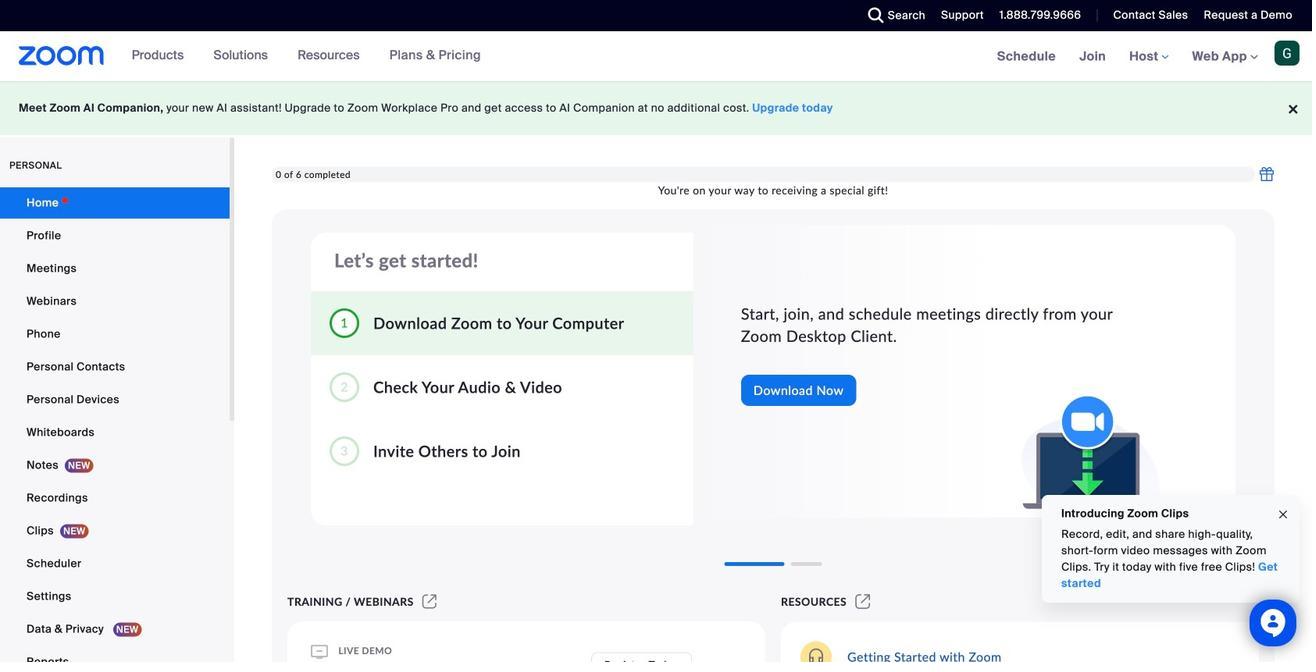 Task type: describe. For each thing, give the bounding box(es) containing it.
product information navigation
[[120, 31, 493, 81]]

meetings navigation
[[985, 31, 1312, 82]]

personal menu menu
[[0, 187, 230, 662]]



Task type: vqa. For each thing, say whether or not it's contained in the screenshot.
Close image at the bottom
yes



Task type: locate. For each thing, give the bounding box(es) containing it.
zoom logo image
[[19, 46, 104, 66]]

window new image
[[853, 595, 873, 608]]

footer
[[0, 81, 1312, 135]]

banner
[[0, 31, 1312, 82]]

window new image
[[420, 595, 439, 608]]

close image
[[1277, 506, 1289, 524]]

profile picture image
[[1275, 41, 1300, 66]]



